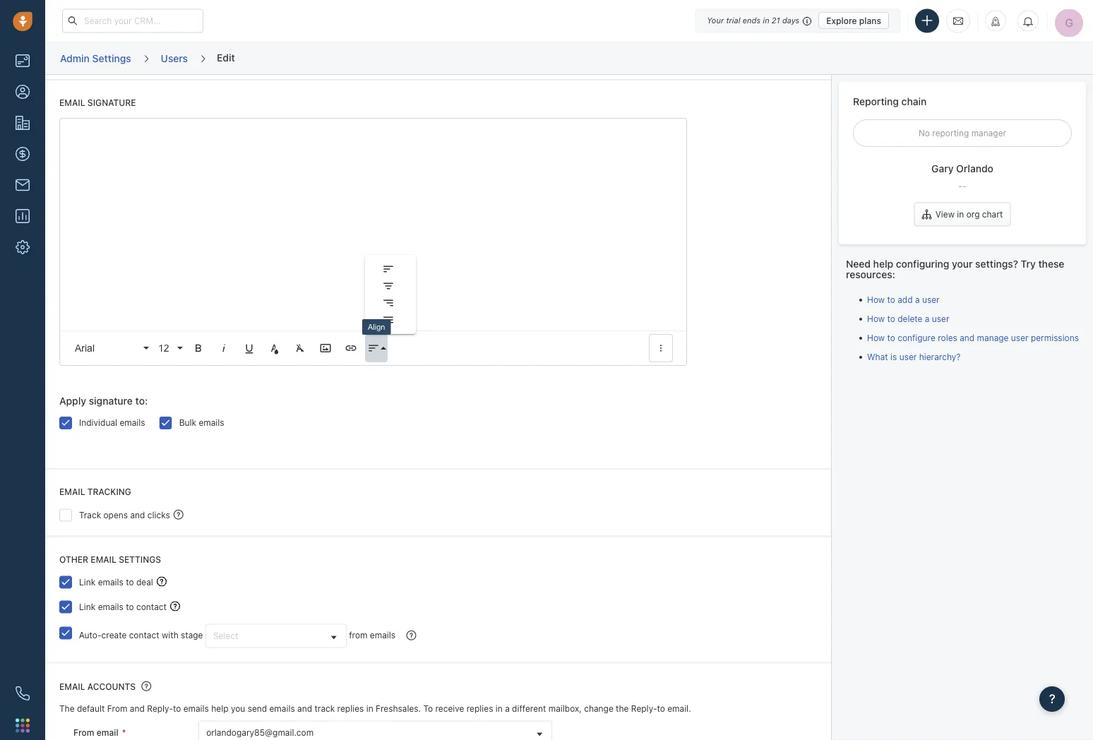 Task type: describe. For each thing, give the bounding box(es) containing it.
0 horizontal spatial help
[[211, 704, 228, 714]]

emails right the send
[[269, 704, 295, 714]]

receive
[[435, 704, 464, 714]]

and down accounts at the bottom left
[[130, 704, 145, 714]]

and right roles
[[960, 333, 975, 343]]

reporting
[[932, 128, 969, 138]]

to left deal
[[126, 577, 134, 587]]

from
[[349, 630, 368, 640]]

users link
[[160, 47, 189, 69]]

chain
[[902, 95, 927, 107]]

your
[[707, 16, 724, 25]]

to left you
[[173, 704, 181, 714]]

tracking
[[87, 487, 131, 497]]

gary
[[932, 163, 954, 174]]

your
[[952, 258, 973, 269]]

to left "delete"
[[887, 314, 895, 323]]

a for delete
[[925, 314, 930, 323]]

email for email signature
[[59, 98, 85, 108]]

2 reply- from the left
[[631, 704, 657, 714]]

send email image
[[953, 15, 963, 27]]

2 - from the left
[[963, 181, 967, 191]]

stage
[[181, 630, 203, 640]]

explore
[[826, 16, 857, 25]]

clicks
[[147, 510, 170, 520]]

deal
[[136, 577, 153, 587]]

admin
[[60, 52, 90, 64]]

settings
[[92, 52, 131, 64]]

emails left you
[[183, 704, 209, 714]]

arial
[[75, 343, 95, 354]]

default
[[77, 704, 105, 714]]

how to delete a user link
[[867, 314, 950, 323]]

need
[[846, 258, 871, 269]]

0 horizontal spatial from
[[73, 728, 94, 738]]

user right add
[[922, 294, 940, 304]]

email accounts
[[59, 682, 136, 692]]

link emails to deal
[[79, 577, 153, 587]]

plans
[[859, 16, 881, 25]]

gary orlando --
[[932, 163, 994, 191]]

different
[[512, 704, 546, 714]]

1 - from the left
[[959, 181, 963, 191]]

mailbox,
[[549, 704, 582, 714]]

configuring
[[896, 258, 950, 269]]

explore plans
[[826, 16, 881, 25]]

reporting
[[853, 95, 899, 107]]

individual
[[79, 418, 117, 428]]

0 vertical spatial question circled image
[[174, 509, 184, 520]]

to up is
[[887, 333, 895, 343]]

to left add
[[887, 294, 895, 304]]

change
[[584, 704, 614, 714]]

what is user hierarchy?
[[867, 352, 961, 362]]

individual emails
[[79, 418, 145, 428]]

users
[[161, 52, 188, 64]]

days
[[782, 16, 800, 25]]

hierarchy?
[[919, 352, 961, 362]]

the
[[59, 704, 75, 714]]

align center image
[[382, 280, 395, 293]]

1 reply- from the left
[[147, 704, 173, 714]]

emails for link emails to deal
[[98, 577, 124, 587]]

arial button
[[70, 335, 150, 363]]

to
[[423, 704, 433, 714]]

roles
[[938, 333, 958, 343]]

0 horizontal spatial a
[[505, 704, 510, 714]]

orlandogary85@gmail.com
[[206, 728, 314, 738]]

phone element
[[8, 679, 37, 708]]

permissions
[[1031, 333, 1079, 343]]

and left clicks
[[130, 510, 145, 520]]

email tracking
[[59, 487, 131, 497]]

from email
[[73, 728, 118, 738]]

admin settings
[[60, 52, 131, 64]]

align left image
[[382, 263, 395, 276]]

bulk
[[179, 418, 196, 428]]

reporting chain
[[853, 95, 927, 107]]

Search your CRM... text field
[[62, 9, 203, 33]]

orlando
[[956, 163, 994, 174]]

how to configure roles and manage user permissions
[[867, 333, 1079, 343]]

manager
[[972, 128, 1007, 138]]

click to learn how to link emails to contacts image
[[170, 602, 180, 612]]

12
[[158, 343, 169, 354]]

align right image
[[382, 297, 395, 310]]

link for link emails to deal
[[79, 577, 96, 587]]

what
[[867, 352, 888, 362]]

try
[[1021, 258, 1036, 269]]

freshworks switcher image
[[16, 718, 30, 733]]

track opens and clicks
[[79, 510, 170, 520]]

auto-create contact with stage
[[79, 630, 203, 640]]

email for other
[[91, 555, 117, 565]]

12 button
[[153, 335, 184, 363]]

with
[[162, 630, 178, 640]]

configure
[[898, 333, 936, 343]]

email for email tracking
[[59, 487, 85, 497]]

to left email. in the bottom right of the page
[[657, 704, 665, 714]]

in left the 21
[[763, 16, 770, 25]]

admin settings link
[[59, 47, 132, 69]]

link for link emails to contact
[[79, 602, 96, 612]]

manage
[[977, 333, 1009, 343]]

0 vertical spatial contact
[[136, 602, 167, 612]]

click to learn how to link conversations to deals image
[[157, 577, 167, 587]]

the
[[616, 704, 629, 714]]

select
[[213, 631, 238, 641]]



Task type: locate. For each thing, give the bounding box(es) containing it.
select link
[[206, 625, 346, 648]]

a left different
[[505, 704, 510, 714]]

other email settings
[[59, 555, 161, 565]]

2 how from the top
[[867, 314, 885, 323]]

replies right track
[[337, 704, 364, 714]]

delete
[[898, 314, 923, 323]]

no reporting manager
[[919, 128, 1007, 138]]

bulk emails
[[179, 418, 224, 428]]

in
[[763, 16, 770, 25], [957, 209, 964, 219], [366, 704, 373, 714], [496, 704, 503, 714]]

in left different
[[496, 704, 503, 714]]

email down default
[[97, 728, 118, 738]]

emails right from
[[370, 630, 396, 640]]

email up link emails to deal
[[91, 555, 117, 565]]

link
[[79, 577, 96, 587], [79, 602, 96, 612]]

view in org chart button
[[914, 202, 1011, 226]]

view
[[936, 209, 955, 219]]

what is user hierarchy? link
[[867, 352, 961, 362]]

align justify image
[[382, 314, 395, 327]]

and left track
[[297, 704, 312, 714]]

email up track
[[59, 487, 85, 497]]

email signature
[[59, 98, 136, 108]]

1 horizontal spatial a
[[915, 294, 920, 304]]

21
[[772, 16, 780, 25]]

how for how to delete a user
[[867, 314, 885, 323]]

emails for from emails
[[370, 630, 396, 640]]

1 horizontal spatial replies
[[467, 704, 493, 714]]

to
[[887, 294, 895, 304], [887, 314, 895, 323], [887, 333, 895, 343], [126, 577, 134, 587], [126, 602, 134, 612], [173, 704, 181, 714], [657, 704, 665, 714]]

apply signature to:
[[59, 396, 148, 407]]

in left org
[[957, 209, 964, 219]]

1 vertical spatial email
[[97, 728, 118, 738]]

0 horizontal spatial replies
[[337, 704, 364, 714]]

how to add a user
[[867, 294, 940, 304]]

from
[[107, 704, 127, 714], [73, 728, 94, 738]]

no
[[919, 128, 930, 138]]

in inside 'button'
[[957, 209, 964, 219]]

application
[[59, 118, 687, 366]]

a right add
[[915, 294, 920, 304]]

0 vertical spatial email
[[91, 555, 117, 565]]

2 email from the top
[[59, 487, 85, 497]]

resources:
[[846, 269, 896, 280]]

help inside need help configuring your settings? try these resources:
[[873, 258, 894, 269]]

email left signature
[[59, 98, 85, 108]]

is
[[891, 352, 897, 362]]

how up "what" on the top of the page
[[867, 333, 885, 343]]

1 vertical spatial question circled image
[[406, 630, 416, 641]]

a right "delete"
[[925, 314, 930, 323]]

from emails
[[349, 630, 396, 640]]

email up the
[[59, 682, 85, 692]]

2 horizontal spatial question circled image
[[406, 630, 416, 641]]

freshsales.
[[376, 704, 421, 714]]

emails down to:
[[120, 418, 145, 428]]

1 vertical spatial how
[[867, 314, 885, 323]]

email for from
[[97, 728, 118, 738]]

0 horizontal spatial reply-
[[147, 704, 173, 714]]

1 vertical spatial link
[[79, 602, 96, 612]]

1 vertical spatial from
[[73, 728, 94, 738]]

-
[[959, 181, 963, 191], [963, 181, 967, 191]]

help right need
[[873, 258, 894, 269]]

view in org chart
[[936, 209, 1003, 219]]

need help configuring your settings? try these resources:
[[846, 258, 1065, 280]]

edit
[[217, 51, 235, 63]]

2 horizontal spatial a
[[925, 314, 930, 323]]

email
[[59, 98, 85, 108], [59, 487, 85, 497], [59, 682, 85, 692]]

how to delete a user
[[867, 314, 950, 323]]

1 vertical spatial help
[[211, 704, 228, 714]]

ends
[[743, 16, 761, 25]]

email for email accounts
[[59, 682, 85, 692]]

contact left click to learn how to link emails to contacts icon
[[136, 602, 167, 612]]

emails for link emails to contact
[[98, 602, 124, 612]]

2 replies from the left
[[467, 704, 493, 714]]

link up auto- on the left of page
[[79, 602, 96, 612]]

track
[[79, 510, 101, 520]]

user right "manage"
[[1011, 333, 1029, 343]]

send
[[248, 704, 267, 714]]

1 vertical spatial contact
[[129, 630, 159, 640]]

reply- right default
[[147, 704, 173, 714]]

question circled image
[[174, 509, 184, 520], [406, 630, 416, 641], [141, 681, 151, 693]]

email
[[91, 555, 117, 565], [97, 728, 118, 738]]

to:
[[135, 396, 148, 407]]

1 vertical spatial a
[[925, 314, 930, 323]]

0 vertical spatial from
[[107, 704, 127, 714]]

question circled image right clicks
[[174, 509, 184, 520]]

replies
[[337, 704, 364, 714], [467, 704, 493, 714]]

phone image
[[16, 687, 30, 701]]

from down default
[[73, 728, 94, 738]]

emails for bulk emails
[[199, 418, 224, 428]]

email.
[[668, 704, 691, 714]]

0 horizontal spatial question circled image
[[141, 681, 151, 693]]

contact left with
[[129, 630, 159, 640]]

how down resources:
[[867, 294, 885, 304]]

help left you
[[211, 704, 228, 714]]

1 vertical spatial email
[[59, 487, 85, 497]]

help
[[873, 258, 894, 269], [211, 704, 228, 714]]

0 vertical spatial a
[[915, 294, 920, 304]]

how for how to add a user
[[867, 294, 885, 304]]

question circled image right from emails
[[406, 630, 416, 641]]

emails down other email settings
[[98, 577, 124, 587]]

from down accounts at the bottom left
[[107, 704, 127, 714]]

application containing arial
[[59, 118, 687, 366]]

how down how to add a user
[[867, 314, 885, 323]]

add
[[898, 294, 913, 304]]

question circled image right accounts at the bottom left
[[141, 681, 151, 693]]

0 vertical spatial help
[[873, 258, 894, 269]]

user right is
[[900, 352, 917, 362]]

and
[[960, 333, 975, 343], [130, 510, 145, 520], [130, 704, 145, 714], [297, 704, 312, 714]]

1 link from the top
[[79, 577, 96, 587]]

emails down link emails to deal
[[98, 602, 124, 612]]

settings
[[119, 555, 161, 565]]

org
[[967, 209, 980, 219]]

emails
[[120, 418, 145, 428], [199, 418, 224, 428], [98, 577, 124, 587], [98, 602, 124, 612], [370, 630, 396, 640], [183, 704, 209, 714], [269, 704, 295, 714]]

3 how from the top
[[867, 333, 885, 343]]

orlandogary85@gmail.com link
[[199, 722, 552, 740]]

emails right bulk
[[199, 418, 224, 428]]

how for how to configure roles and manage user permissions
[[867, 333, 885, 343]]

other
[[59, 555, 88, 565]]

0 vertical spatial how
[[867, 294, 885, 304]]

3 email from the top
[[59, 682, 85, 692]]

signature
[[87, 98, 136, 108]]

1 how from the top
[[867, 294, 885, 304]]

user up roles
[[932, 314, 950, 323]]

1 horizontal spatial from
[[107, 704, 127, 714]]

link down other
[[79, 577, 96, 587]]

0 vertical spatial link
[[79, 577, 96, 587]]

to down link emails to deal
[[126, 602, 134, 612]]

emails for individual emails
[[120, 418, 145, 428]]

reply-
[[147, 704, 173, 714], [631, 704, 657, 714]]

2 link from the top
[[79, 602, 96, 612]]

2 vertical spatial a
[[505, 704, 510, 714]]

chart
[[982, 209, 1003, 219]]

trial
[[726, 16, 741, 25]]

1 email from the top
[[59, 98, 85, 108]]

2 vertical spatial how
[[867, 333, 885, 343]]

auto-
[[79, 630, 101, 640]]

you
[[231, 704, 245, 714]]

align
[[368, 322, 385, 331]]

how to add a user link
[[867, 294, 940, 304]]

replies right receive
[[467, 704, 493, 714]]

apply
[[59, 396, 86, 407]]

a
[[915, 294, 920, 304], [925, 314, 930, 323], [505, 704, 510, 714]]

1 horizontal spatial question circled image
[[174, 509, 184, 520]]

contact
[[136, 602, 167, 612], [129, 630, 159, 640]]

2 vertical spatial question circled image
[[141, 681, 151, 693]]

1 replies from the left
[[337, 704, 364, 714]]

accounts
[[87, 682, 136, 692]]

in up orlandogary85@gmail.com link
[[366, 704, 373, 714]]

link emails to contact
[[79, 602, 167, 612]]

what's new image
[[991, 17, 1001, 26]]

1 horizontal spatial help
[[873, 258, 894, 269]]

a for add
[[915, 294, 920, 304]]

1 horizontal spatial reply-
[[631, 704, 657, 714]]

how to configure roles and manage user permissions link
[[867, 333, 1079, 343]]

2 vertical spatial email
[[59, 682, 85, 692]]

opens
[[103, 510, 128, 520]]

0 vertical spatial email
[[59, 98, 85, 108]]

reply- right the the
[[631, 704, 657, 714]]

more misc image
[[655, 342, 668, 355]]

create
[[101, 630, 127, 640]]

signature
[[89, 396, 133, 407]]

settings?
[[976, 258, 1018, 269]]



Task type: vqa. For each thing, say whether or not it's contained in the screenshot.
a to the middle
yes



